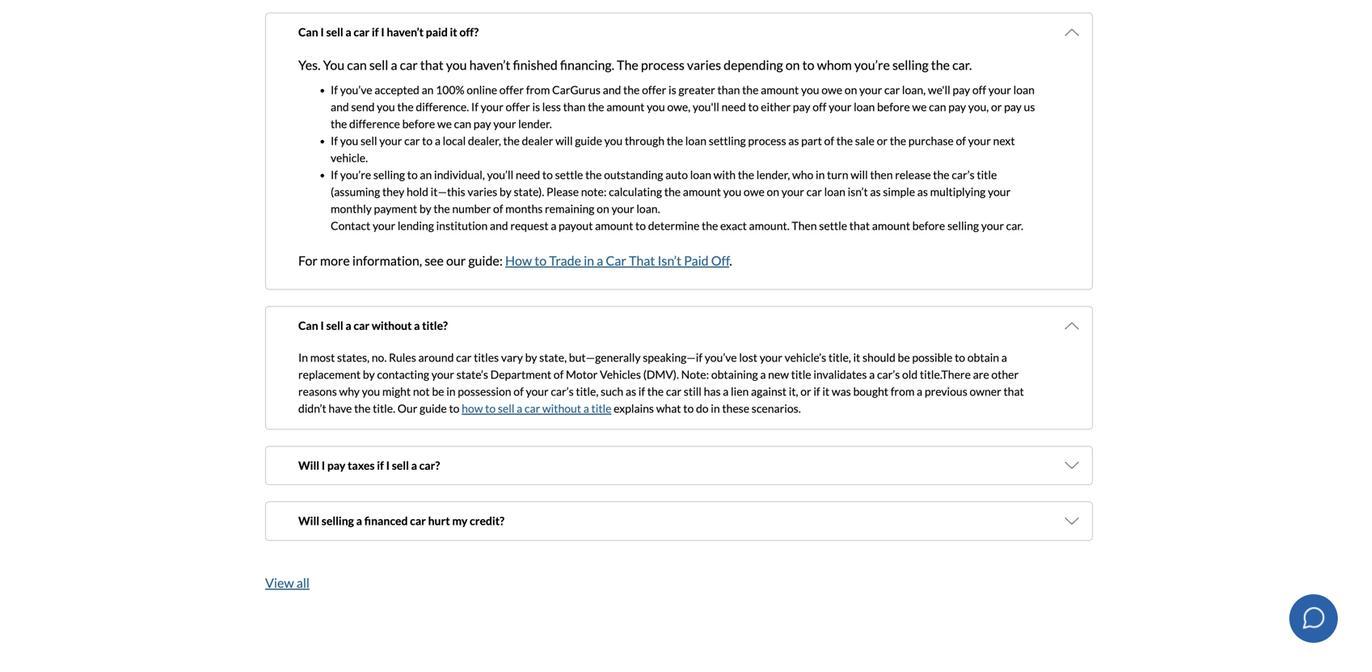 Task type: describe. For each thing, give the bounding box(es) containing it.
2 horizontal spatial payoff
[[771, 585, 807, 600]]

amount down simple
[[872, 219, 911, 233]]

fees.
[[536, 585, 562, 600]]

the up won't
[[982, 565, 1001, 581]]

your left loan, on the top
[[860, 83, 883, 97]]

around
[[419, 350, 454, 364]]

1 horizontal spatial what
[[656, 401, 681, 415]]

might inside the if you're worried that selling a financed car might hurt your credit, the important point to consider is whether you can settle your debt as agreed with the lender. contact your lender and ask for your payoff balance, which is a figure based on the remainder of the loan payments plus accompanying interest and fees. if you can sell your car and settle the payoff loan with the lender, then it won't hurt your credit. if you sell your car but still can't meet the payoff balance, there are other options open to you, such as refinancing the remaining balance to make payments smaller. doing this shouldn't hurt your credit because you'll still be paying the loan back in full.
[[539, 546, 572, 562]]

hurt up ask
[[575, 546, 599, 562]]

yes. you can sell a car that you haven't finished financing. the process varies depending on to whom you're selling the car.
[[298, 57, 972, 73]]

offer up the dealer
[[506, 100, 530, 114]]

doing
[[555, 623, 589, 639]]

(dmv).
[[643, 367, 679, 381]]

payout
[[559, 219, 593, 233]]

simple
[[883, 185, 916, 199]]

some inside the rules and laws on what taxes you pay when selling your car to a private party vary by state (and in some cases even by city). the most important thing to know is that you only pay tax on any profit made from the car sale. if you sell a car for less than you paid for, there's no sales tax. however, if you sell your car for more money than you paid for it, the internal revenue services (irs) considers that a capital gain, and you'll need to report it when you file your federal and state income taxes. only then will you know if you owe any taxes. for more information, read out full guide:
[[866, 490, 897, 506]]

possession
[[458, 384, 512, 398]]

0 horizontal spatial financed
[[364, 514, 408, 528]]

0 vertical spatial owe
[[822, 83, 843, 97]]

i up laws
[[386, 458, 390, 472]]

then
[[792, 219, 817, 233]]

it inside the rules and laws on what taxes you pay when selling your car to a private party vary by state (and in some cases even by city). the most important thing to know is that you only pay tax on any profit made from the car sale. if you sell a car for less than you paid for, there's no sales tax. however, if you sell your car for more money than you paid for it, the internal revenue services (irs) considers that a capital gain, and you'll need to report it when you file your federal and state income taxes. only then will you know if you owe any taxes. for more information, read out full guide:
[[543, 548, 551, 564]]

to up the hold
[[407, 168, 418, 182]]

0 vertical spatial taxes
[[348, 458, 375, 472]]

0 horizontal spatial state
[[725, 548, 753, 564]]

the down which in the bottom right of the page
[[750, 585, 768, 600]]

most inside the rules and laws on what taxes you pay when selling your car to a private party vary by state (and in some cases even by city). the most important thing to know is that you only pay tax on any profit made from the car sale. if you sell a car for less than you paid for, there's no sales tax. however, if you sell your car for more money than you paid for it, the internal revenue services (irs) considers that a capital gain, and you'll need to report it when you file your federal and state income taxes. only then will you know if you owe any taxes. for more information, read out full guide:
[[298, 510, 327, 525]]

loan down turn
[[825, 185, 846, 199]]

1 vertical spatial when
[[553, 548, 584, 564]]

amount inside if you want to save on taxes, consider trading in your car. depending on your state's tax laws, a trade-in can potentially save you a substantial amount in sales tax, in some cases, as much as thousands of dollars.
[[363, 613, 407, 629]]

1 vertical spatial still
[[492, 604, 512, 620]]

0 vertical spatial information,
[[353, 253, 422, 268]]

a right obtain
[[1002, 350, 1008, 364]]

i for can i sell a car without a title?
[[321, 319, 324, 332]]

selling inside the if you're worried that selling a financed car might hurt your credit, the important point to consider is whether you can settle your debt as agreed with the lender. contact your lender and ask for your payoff balance, which is a figure based on the remainder of the loan payments plus accompanying interest and fees. if you can sell your car and settle the payoff loan with the lender, then it won't hurt your credit. if you sell your car but still can't meet the payoff balance, there are other options open to you, such as refinancing the remaining balance to make payments smaller. doing this shouldn't hurt your credit because you'll still be paying the loan back in full.
[[421, 546, 457, 562]]

and left laws
[[353, 490, 374, 506]]

can i sell a car without a title?
[[298, 319, 448, 332]]

car. inside the if you've accepted an 100% online offer from cargurus and the offer is greater than the amount you owe on your car loan, we'll pay off your loan and send you the difference. if your offer is less than the amount you owe, you'll need to either pay off your loan before we can pay you, or pay us the difference before we can pay your lender. if you sell your car to a local dealer, the dealer will guide you through the loan settling process as part of the sale or the purchase of your next vehicle. if you're selling to an individual, you'll need to settle the outstanding auto loan with the lender, who in turn will then release the car's title (assuming they hold it—this varies by state). please note: calculating the amount you owe on your car loan isn't as simple as multiplying your monthly payment by the number of months remaining on your loan. contact your lending institution and request a payout amount to determine the exact amount. then settle that amount before selling your car.
[[1007, 219, 1024, 233]]

by up sale.
[[779, 490, 792, 506]]

dealer,
[[468, 134, 501, 148]]

your down who
[[782, 185, 805, 199]]

0 horizontal spatial before
[[402, 117, 435, 131]]

amount up either
[[761, 83, 799, 97]]

the down cargurus
[[588, 100, 605, 114]]

title.there
[[920, 367, 971, 381]]

in inside in most states, no. rules around car titles vary by state, but—generally speaking—if you've lost your vehicle's title, it should be possible to obtain a replacement by contacting your state's department of motor vehicles (dmv). note: obtaining a new title invalidates a car's old title.there are other reasons why you might not be in possession of your car's title, such as if the car still has a lien against it, or if it was bought from a previous owner that didn't have the title. our guide to
[[447, 384, 456, 398]]

which
[[740, 565, 774, 581]]

guide: inside the rules and laws on what taxes you pay when selling your car to a private party vary by state (and in some cases even by city). the most important thing to know is that you only pay tax on any profit made from the car sale. if you sell a car for less than you paid for, there's no sales tax. however, if you sell your car for more money than you paid for it, the internal revenue services (irs) considers that a capital gain, and you'll need to report it when you file your federal and state income taxes. only then will you know if you owe any taxes. for more information, read out full guide:
[[553, 568, 588, 584]]

you'll inside the rules and laws on what taxes you pay when selling your car to a private party vary by state (and in some cases even by city). the most important thing to know is that you only pay tax on any profit made from the car sale. if you sell a car for less than you paid for, there's no sales tax. however, if you sell your car for more money than you paid for it, the internal revenue services (irs) considers that a capital gain, and you'll need to report it when you file your federal and state income taxes. only then will you know if you owe any taxes. for more information, read out full guide:
[[426, 548, 456, 564]]

laws,
[[785, 594, 813, 609]]

state,
[[540, 350, 567, 364]]

your down 'whom'
[[829, 100, 852, 114]]

open
[[817, 604, 846, 620]]

the down yes. you can sell a car that you haven't finished financing. the process varies depending on to whom you're selling the car.
[[624, 83, 640, 97]]

selling up no
[[322, 514, 354, 528]]

because
[[761, 623, 807, 639]]

you down credit?
[[476, 529, 497, 545]]

tax,
[[453, 613, 473, 629]]

only
[[529, 510, 553, 525]]

1 vertical spatial any
[[298, 568, 319, 584]]

1 horizontal spatial balance,
[[691, 565, 738, 581]]

a up states,
[[346, 319, 352, 332]]

if right the fees.
[[565, 585, 573, 600]]

1 horizontal spatial the
[[617, 57, 639, 73]]

outstanding
[[604, 168, 664, 182]]

pay right either
[[793, 100, 811, 114]]

sell down (and
[[840, 510, 859, 525]]

send
[[351, 100, 375, 114]]

the up we'll
[[931, 57, 950, 73]]

my
[[452, 514, 468, 528]]

you inside in most states, no. rules around car titles vary by state, but—generally speaking—if you've lost your vehicle's title, it should be possible to obtain a replacement by contacting your state's department of motor vehicles (dmv). note: obtaining a new title invalidates a car's old title.there are other reasons why you might not be in possession of your car's title, such as if the car still has a lien against it, or if it was bought from a previous owner that didn't have the title. our guide to
[[362, 384, 380, 398]]

isn't
[[658, 253, 682, 268]]

vehicle.
[[331, 151, 368, 165]]

this
[[591, 623, 612, 639]]

the rules and laws on what taxes you pay when selling your car to a private party vary by state (and in some cases even by city). the most important thing to know is that you only pay tax on any profit made from the car sale. if you sell a car for less than you paid for, there's no sales tax. however, if you sell your car for more money than you paid for it, the internal revenue services (irs) considers that a capital gain, and you'll need to report it when you file your federal and state income taxes. only then will you know if you owe any taxes. for more information, read out full guide:
[[298, 490, 1031, 584]]

0 horizontal spatial payments
[[298, 585, 354, 600]]

credit,
[[630, 546, 666, 562]]

loan down refinancing at the bottom of page
[[943, 623, 967, 639]]

0 horizontal spatial owe
[[744, 185, 765, 199]]

car down the only
[[550, 529, 568, 545]]

important inside the rules and laws on what taxes you pay when selling your car to a private party vary by state (and in some cases even by city). the most important thing to know is that you only pay tax on any profit made from the car sale. if you sell a car for less than you paid for, there's no sales tax. however, if you sell your car for more money than you paid for it, the internal revenue services (irs) considers that a capital gain, and you'll need to report it when you file your federal and state income taxes. only then will you know if you owe any taxes. for more information, read out full guide:
[[329, 510, 386, 525]]

0 horizontal spatial be
[[432, 384, 444, 398]]

0 horizontal spatial with
[[355, 565, 380, 581]]

1 vertical spatial balance,
[[635, 604, 682, 620]]

a up revenue
[[861, 510, 868, 525]]

if up 'vehicle.'
[[331, 134, 338, 148]]

that
[[629, 253, 655, 268]]

title inside in most states, no. rules around car titles vary by state, but—generally speaking—if you've lost your vehicle's title, it should be possible to obtain a replacement by contacting your state's department of motor vehicles (dmv). note: obtaining a new title invalidates a car's old title.there are other reasons why you might not be in possession of your car's title, such as if the car still has a lien against it, or if it was bought from a previous owner that didn't have the title. our guide to
[[791, 367, 812, 381]]

on down 'whom'
[[845, 83, 858, 97]]

the left 'purchase'
[[890, 134, 907, 148]]

that down there's on the bottom left of the page
[[298, 548, 322, 564]]

interest
[[465, 585, 510, 600]]

it, inside the rules and laws on what taxes you pay when selling your car to a private party vary by state (and in some cases even by city). the most important thing to know is that you only pay tax on any profit made from the car sale. if you sell a car for less than you paid for, there's no sales tax. however, if you sell your car for more money than you paid for it, the internal revenue services (irs) considers that a capital gain, and you'll need to report it when you file your federal and state income taxes. only then will you know if you owe any taxes. for more information, read out full guide:
[[760, 529, 771, 545]]

a left car?
[[411, 458, 417, 472]]

taxes inside the rules and laws on what taxes you pay when selling your car to a private party vary by state (and in some cases even by city). the most important thing to know is that you only pay tax on any profit made from the car sale. if you sell a car for less than you paid for, there's no sales tax. however, if you sell your car for more money than you paid for it, the internal revenue services (irs) considers that a capital gain, and you'll need to report it when you file your federal and state income taxes. only then will you know if you owe any taxes. for more information, read out full guide:
[[452, 490, 482, 506]]

plus
[[356, 585, 379, 600]]

of down department
[[514, 384, 524, 398]]

1 vertical spatial will
[[851, 168, 868, 182]]

2 horizontal spatial be
[[898, 350, 910, 364]]

a down however, at the left bottom
[[459, 546, 466, 562]]

lost
[[739, 350, 758, 364]]

0 vertical spatial when
[[531, 490, 562, 506]]

you've inside in most states, no. rules around car titles vary by state, but—generally speaking—if you've lost your vehicle's title, it should be possible to obtain a replacement by contacting your state's department of motor vehicles (dmv). note: obtaining a new title invalidates a car's old title.there are other reasons why you might not be in possession of your car's title, such as if the car still has a lien against it, or if it was bought from a previous owner that didn't have the title. our guide to
[[705, 350, 737, 364]]

depending
[[616, 594, 678, 609]]

lender
[[521, 565, 558, 581]]

car up states,
[[354, 319, 370, 332]]

that right my
[[480, 510, 503, 525]]

such inside in most states, no. rules around car titles vary by state, but—generally speaking—if you've lost your vehicle's title, it should be possible to obtain a replacement by contacting your state's department of motor vehicles (dmv). note: obtaining a new title invalidates a car's old title.there are other reasons why you might not be in possession of your car's title, such as if the car still has a lien against it, or if it was bought from a previous owner that didn't have the title. our guide to
[[601, 384, 624, 398]]

it—this
[[431, 185, 466, 199]]

replacement
[[298, 367, 361, 381]]

credit.
[[327, 604, 363, 620]]

2 vertical spatial more
[[378, 568, 408, 584]]

sell up thousands
[[621, 585, 640, 600]]

agreed
[[313, 565, 352, 581]]

will i pay taxes if i sell a car?
[[298, 458, 440, 472]]

car down (dmv).
[[666, 384, 682, 398]]

all
[[297, 575, 310, 591]]

0 vertical spatial varies
[[687, 57, 721, 73]]

of inside the if you're worried that selling a financed car might hurt your credit, the important point to consider is whether you can settle your debt as agreed with the lender. contact your lender and ask for your payoff balance, which is a figure based on the remainder of the loan payments plus accompanying interest and fees. if you can sell your car and settle the payoff loan with the lender, then it won't hurt your credit. if you sell your car but still can't meet the payoff balance, there are other options open to you, such as refinancing the remaining balance to make payments smaller. doing this shouldn't hurt your credit because you'll still be paying the loan back in full.
[[968, 565, 980, 581]]

for more information, see our guide: how to trade in a car that isn't paid off .
[[298, 253, 732, 268]]

1 save from the left
[[378, 594, 403, 609]]

0 horizontal spatial car's
[[551, 384, 574, 398]]

local
[[443, 134, 466, 148]]

without for title?
[[372, 319, 412, 332]]

shouldn't
[[615, 623, 667, 639]]

offer right 'online'
[[500, 83, 524, 97]]

how to trade in a car that isn't paid off link
[[505, 253, 730, 268]]

as right view
[[298, 565, 311, 581]]

2 vertical spatial paid
[[714, 529, 738, 545]]

you up ask
[[587, 548, 608, 564]]

dollars.
[[695, 613, 737, 629]]

pay right the only
[[556, 510, 576, 525]]

1 horizontal spatial title,
[[829, 350, 851, 364]]

selling down multiplying
[[948, 219, 979, 233]]

difference.
[[416, 100, 469, 114]]

1 horizontal spatial payments
[[451, 623, 506, 639]]

vehicle's
[[785, 350, 827, 364]]

how to sell a car without a title explains what to do in these scenarios.
[[462, 401, 801, 415]]

loan down 'figure'
[[809, 585, 833, 600]]

0 vertical spatial payoff
[[653, 565, 689, 581]]

can't
[[515, 604, 542, 620]]

should
[[863, 350, 896, 364]]

off?
[[460, 25, 479, 39]]

0 vertical spatial car.
[[953, 57, 972, 73]]

pay up dealer,
[[474, 117, 491, 131]]

is down income
[[776, 565, 785, 581]]

you up 100%
[[446, 57, 467, 73]]

2 horizontal spatial more
[[589, 529, 619, 545]]

for inside the if you're worried that selling a financed car might hurt your credit, the important point to consider is whether you can settle your debt as agreed with the lender. contact your lender and ask for your payoff balance, which is a figure based on the remainder of the loan payments plus accompanying interest and fees. if you can sell your car and settle the payoff loan with the lender, then it won't hurt your credit. if you sell your car but still can't meet the payoff balance, there are other options open to you, such as refinancing the remaining balance to make payments smaller. doing this shouldn't hurt your credit because you'll still be paying the loan back in full.
[[605, 565, 622, 581]]

car. inside if you want to save on taxes, consider trading in your car. depending on your state's tax laws, a trade-in can potentially save you a substantial amount in sales tax, in some cases, as much as thousands of dollars.
[[594, 594, 613, 609]]

such inside the if you're worried that selling a financed car might hurt your credit, the important point to consider is whether you can settle your debt as agreed with the lender. contact your lender and ask for your payoff balance, which is a figure based on the remainder of the loan payments plus accompanying interest and fees. if you can sell your car and settle the payoff loan with the lender, then it won't hurt your credit. if you sell your car but still can't meet the payoff balance, there are other options open to you, such as refinancing the remaining balance to make payments smaller. doing this shouldn't hurt your credit because you'll still be paying the loan back in full.
[[889, 604, 915, 620]]

a left the payout
[[551, 219, 557, 233]]

car's inside the if you've accepted an 100% online offer from cargurus and the offer is greater than the amount you owe on your car loan, we'll pay off your loan and send you the difference. if your offer is less than the amount you owe, you'll need to either pay off your loan before we can pay you, or pay us the difference before we can pay your lender. if you sell your car to a local dealer, the dealer will guide you through the loan settling process as part of the sale or the purchase of your next vehicle. if you're selling to an individual, you'll need to settle the outstanding auto loan with the lender, who in turn will then release the car's title (assuming they hold it—this varies by state). please note: calculating the amount you owe on your car loan isn't as simple as multiplying your monthly payment by the number of months remaining on your loan. contact your lending institution and request a payout amount to determine the exact amount. then settle that amount before selling your car.
[[952, 168, 975, 182]]

car up there
[[671, 585, 689, 600]]

cargurus
[[552, 83, 601, 97]]

a down department
[[517, 401, 523, 415]]

the down potentially
[[921, 623, 940, 639]]

on up thing
[[404, 490, 419, 506]]

2 vertical spatial payoff
[[597, 604, 633, 620]]

sell down "possession"
[[498, 401, 515, 415]]

for,
[[1012, 510, 1031, 525]]

100%
[[436, 83, 465, 97]]

if you're worried that selling a financed car might hurt your credit, the important point to consider is whether you can settle your debt as agreed with the lender. contact your lender and ask for your payoff balance, which is a figure based on the remainder of the loan payments plus accompanying interest and fees. if you can sell your car and settle the payoff loan with the lender, then it won't hurt your credit. if you sell your car but still can't meet the payoff balance, there are other options open to you, such as refinancing the remaining balance to make payments smaller. doing this shouldn't hurt your credit because you'll still be paying the loan back in full.
[[298, 546, 1044, 639]]

department
[[491, 367, 552, 381]]

consider inside if you want to save on taxes, consider trading in your car. depending on your state's tax laws, a trade-in can potentially save you a substantial amount in sales tax, in some cases, as much as thousands of dollars.
[[458, 594, 506, 609]]

0 horizontal spatial paid
[[426, 25, 448, 39]]

car left sale.
[[758, 510, 775, 525]]

the up multiplying
[[934, 168, 950, 182]]

lender, inside the if you're worried that selling a financed car might hurt your credit, the important point to consider is whether you can settle your debt as agreed with the lender. contact your lender and ask for your payoff balance, which is a figure based on the remainder of the loan payments plus accompanying interest and fees. if you can sell your car and settle the payoff loan with the lender, then it won't hurt your credit. if you sell your car but still can't meet the payoff balance, there are other options open to you, such as refinancing the remaining balance to make payments smaller. doing this shouldn't hurt your credit because you'll still be paying the loan back in full.
[[885, 585, 923, 600]]

pay up report
[[508, 490, 528, 506]]

the down accepted
[[397, 100, 414, 114]]

to down loan.
[[636, 219, 646, 233]]

party
[[718, 490, 749, 506]]

1 vertical spatial know
[[939, 548, 970, 564]]

explains
[[614, 401, 654, 415]]

trading
[[509, 594, 550, 609]]

from inside the if you've accepted an 100% online offer from cargurus and the offer is greater than the amount you owe on your car loan, we'll pay off your loan and send you the difference. if your offer is less than the amount you owe, you'll need to either pay off your loan before we can pay you, or pay us the difference before we can pay your lender. if you sell your car to a local dealer, the dealer will guide you through the loan settling process as part of the sale or the purchase of your next vehicle. if you're selling to an individual, you'll need to settle the outstanding auto loan with the lender, who in turn will then release the car's title (assuming they hold it—this varies by state). please note: calculating the amount you owe on your car loan isn't as simple as multiplying your monthly payment by the number of months remaining on your loan. contact your lending institution and request a payout amount to determine the exact amount. then settle that amount before selling your car.
[[526, 83, 550, 97]]

guide inside the if you've accepted an 100% online offer from cargurus and the offer is greater than the amount you owe on your car loan, we'll pay off your loan and send you the difference. if your offer is less than the amount you owe, you'll need to either pay off your loan before we can pay you, or pay us the difference before we can pay your lender. if you sell your car to a local dealer, the dealer will guide you through the loan settling process as part of the sale or the purchase of your next vehicle. if you're selling to an individual, you'll need to settle the outstanding auto loan with the lender, who in turn will then release the car's title (assuming they hold it—this varies by state). please note: calculating the amount you owe on your car loan isn't as simple as multiplying your monthly payment by the number of months remaining on your loan. contact your lending institution and request a payout amount to determine the exact amount. then settle that amount before selling your car.
[[575, 134, 602, 148]]

in inside the if you've accepted an 100% online offer from cargurus and the offer is greater than the amount you owe on your car loan, we'll pay off your loan and send you the difference. if your offer is less than the amount you owe, you'll need to either pay off your loan before we can pay you, or pay us the difference before we can pay your lender. if you sell your car to a local dealer, the dealer will guide you through the loan settling process as part of the sale or the purchase of your next vehicle. if you're selling to an individual, you'll need to settle the outstanding auto loan with the lender, who in turn will then release the car's title (assuming they hold it—this varies by state). please note: calculating the amount you owe on your car loan isn't as simple as multiplying your monthly payment by the number of months remaining on your loan. contact your lending institution and request a payout amount to determine the exact amount. then settle that amount before selling your car.
[[816, 168, 825, 182]]

is inside the rules and laws on what taxes you pay when selling your car to a private party vary by state (and in some cases even by city). the most important thing to know is that you only pay tax on any profit made from the car sale. if you sell a car for less than you paid for, there's no sales tax. however, if you sell your car for more money than you paid for it, the internal revenue services (irs) considers that a capital gain, and you'll need to report it when you file your federal and state income taxes. only then will you know if you owe any taxes. for more information, read out full guide:
[[468, 510, 477, 525]]

reasons
[[298, 384, 337, 398]]

can for can i sell a car without a title?
[[298, 319, 318, 332]]

to right open
[[848, 604, 860, 620]]

amount down auto
[[683, 185, 721, 199]]

old
[[903, 367, 918, 381]]

will for will selling a financed car hurt my credit?
[[298, 514, 319, 528]]

0 horizontal spatial will
[[556, 134, 573, 148]]

0 vertical spatial you're
[[855, 57, 890, 73]]

amount.
[[749, 219, 790, 233]]

0 vertical spatial state
[[795, 490, 823, 506]]

how
[[505, 253, 532, 268]]

car up however, at the left bottom
[[410, 514, 426, 528]]

might inside in most states, no. rules around car titles vary by state, but—generally speaking—if you've lost your vehicle's title, it should be possible to obtain a replacement by contacting your state's department of motor vehicles (dmv). note: obtaining a new title invalidates a car's old title.there are other reasons why you might not be in possession of your car's title, such as if the car still has a lien against it, or if it was bought from a previous owner that didn't have the title. our guide to
[[382, 384, 411, 398]]

0 vertical spatial need
[[722, 100, 746, 114]]

and down out
[[512, 585, 533, 600]]

for up ask
[[570, 529, 587, 545]]

for up the point
[[741, 529, 758, 545]]

do
[[696, 401, 709, 415]]

capital
[[333, 548, 371, 564]]

0 vertical spatial guide:
[[469, 253, 503, 268]]

read
[[483, 568, 508, 584]]

0 vertical spatial haven't
[[387, 25, 424, 39]]

you left owe,
[[647, 100, 665, 114]]

to right how
[[535, 253, 547, 268]]

0 vertical spatial taxes.
[[799, 548, 832, 564]]

1 vertical spatial paid
[[985, 510, 1009, 525]]

trade
[[549, 253, 581, 268]]

to inside if you want to save on taxes, consider trading in your car. depending on your state's tax laws, a trade-in can potentially save you a substantial amount in sales tax, in some cases, as much as thousands of dollars.
[[364, 594, 376, 609]]

loan up us
[[1014, 83, 1035, 97]]

your left next
[[969, 134, 991, 148]]

it inside the if you're worried that selling a financed car might hurt your credit, the important point to consider is whether you can settle your debt as agreed with the lender. contact your lender and ask for your payoff balance, which is a figure based on the remainder of the loan payments plus accompanying interest and fees. if you can sell your car and settle the payoff loan with the lender, then it won't hurt your credit. if you sell your car but still can't meet the payoff balance, there are other options open to you, such as refinancing the remaining balance to make payments smaller. doing this shouldn't hurt your credit because you'll still be paying the loan back in full.
[[954, 585, 963, 600]]

1 vertical spatial an
[[420, 168, 432, 182]]

if left the was
[[814, 384, 821, 398]]

thing
[[389, 510, 418, 525]]

the left the dealer
[[503, 134, 520, 148]]

release
[[895, 168, 931, 182]]

0 horizontal spatial title,
[[576, 384, 599, 398]]

i for will i pay taxes if i sell a car?
[[322, 458, 325, 472]]

1 horizontal spatial off
[[973, 83, 987, 97]]

pay right we'll
[[953, 83, 971, 97]]

for inside the rules and laws on what taxes you pay when selling your car to a private party vary by state (and in some cases even by city). the most important thing to know is that you only pay tax on any profit made from the car sale. if you sell a car for less than you paid for, there's no sales tax. however, if you sell your car for more money than you paid for it, the internal revenue services (irs) considers that a capital gain, and you'll need to report it when you file your federal and state income taxes. only then will you know if you owe any taxes. for more information, read out full guide:
[[356, 568, 376, 584]]

what inside the rules and laws on what taxes you pay when selling your car to a private party vary by state (and in some cases even by city). the most important thing to know is that you only pay tax on any profit made from the car sale. if you sell a car for less than you paid for, there's no sales tax. however, if you sell your car for more money than you paid for it, the internal revenue services (irs) considers that a capital gain, and you'll need to report it when you file your federal and state income taxes. only then will you know if you owe any taxes. for more information, read out full guide:
[[421, 490, 450, 506]]

on up amount.
[[767, 185, 780, 199]]

is up the dealer
[[532, 100, 540, 114]]

2 horizontal spatial or
[[991, 100, 1002, 114]]

sell inside the if you've accepted an 100% online offer from cargurus and the offer is greater than the amount you owe on your car loan, we'll pay off your loan and send you the difference. if your offer is less than the amount you owe, you'll need to either pay off your loan before we can pay you, or pay us the difference before we can pay your lender. if you sell your car to a local dealer, the dealer will guide you through the loan settling process as part of the sale or the purchase of your next vehicle. if you're selling to an individual, you'll need to settle the outstanding auto loan with the lender, who in turn will then release the car's title (assuming they hold it—this varies by state). please note: calculating the amount you owe on your car loan isn't as simple as multiplying your monthly payment by the number of months remaining on your loan. contact your lending institution and request a payout amount to determine the exact amount. then settle that amount before selling your car.
[[361, 134, 377, 148]]

2 vertical spatial title
[[592, 401, 612, 415]]

as down release
[[918, 185, 928, 199]]

guide inside in most states, no. rules around car titles vary by state, but—generally speaking—if you've lost your vehicle's title, it should be possible to obtain a replacement by contacting your state's department of motor vehicles (dmv). note: obtaining a new title invalidates a car's old title.there are other reasons why you might not be in possession of your car's title, such as if the car still has a lien against it, or if it was bought from a previous owner that didn't have the title. our guide to
[[420, 401, 447, 415]]

1 vertical spatial we
[[437, 117, 452, 131]]

a left 'figure'
[[788, 565, 794, 581]]

hold
[[407, 185, 429, 199]]

you're inside the if you're worried that selling a financed car might hurt your credit, the important point to consider is whether you can settle your debt as agreed with the lender. contact your lender and ask for your payoff balance, which is a figure based on the remainder of the loan payments plus accompanying interest and fees. if you can sell your car and settle the payoff loan with the lender, then it won't hurt your credit. if you sell your car but still can't meet the payoff balance, there are other options open to you, such as refinancing the remaining balance to make payments smaller. doing this shouldn't hurt your credit because you'll still be paying the loan back in full.
[[309, 546, 345, 562]]

0 vertical spatial an
[[422, 83, 434, 97]]

worried
[[347, 546, 392, 562]]

to up profit
[[652, 490, 664, 506]]

if down plus
[[366, 604, 374, 620]]

that inside the if you're worried that selling a financed car might hurt your credit, the important point to consider is whether you can settle your debt as agreed with the lender. contact your lender and ask for your payoff balance, which is a figure based on the remainder of the loan payments plus accompanying interest and fees. if you can sell your car and settle the payoff loan with the lender, then it won't hurt your credit. if you sell your car but still can't meet the payoff balance, there are other options open to you, such as refinancing the remaining balance to make payments smaller. doing this shouldn't hurt your credit because you'll still be paying the loan back in full.
[[395, 546, 418, 562]]

and up there
[[691, 585, 712, 600]]

contacting
[[377, 367, 429, 381]]

owner
[[970, 384, 1002, 398]]

lien
[[731, 384, 749, 398]]

hurt right won't
[[999, 585, 1023, 600]]

0 vertical spatial any
[[616, 510, 636, 525]]

2 horizontal spatial the
[[1008, 490, 1029, 506]]

1 vertical spatial need
[[516, 168, 540, 182]]

if up explains
[[639, 384, 645, 398]]

figure
[[797, 565, 830, 581]]

tax inside if you want to save on taxes, consider trading in your car. depending on your state's tax laws, a trade-in can potentially save you a substantial amount in sales tax, in some cases, as much as thousands of dollars.
[[765, 594, 783, 609]]

will inside the rules and laws on what taxes you pay when selling your car to a private party vary by state (and in some cases even by city). the most important thing to know is that you only pay tax on any profit made from the car sale. if you sell a car for less than you paid for, there's no sales tax. however, if you sell your car for more money than you paid for it, the internal revenue services (irs) considers that a capital gain, and you'll need to report it when you file your federal and state income taxes. only then will you know if you owe any taxes. for more information, read out full guide:
[[893, 548, 913, 564]]

no.
[[372, 350, 387, 364]]

0 vertical spatial before
[[877, 100, 910, 114]]

made
[[673, 510, 704, 525]]

states,
[[337, 350, 370, 364]]

need inside the rules and laws on what taxes you pay when selling your car to a private party vary by state (and in some cases even by city). the most important thing to know is that you only pay tax on any profit made from the car sale. if you sell a car for less than you paid for, there's no sales tax. however, if you sell your car for more money than you paid for it, the internal revenue services (irs) considers that a capital gain, and you'll need to report it when you file your federal and state income taxes. only then will you know if you owe any taxes. for more information, read out full guide:
[[459, 548, 487, 564]]

of left months
[[493, 202, 503, 216]]

0 horizontal spatial taxes.
[[321, 568, 354, 584]]

1 vertical spatial off
[[813, 100, 827, 114]]

that inside in most states, no. rules around car titles vary by state, but—generally speaking—if you've lost your vehicle's title, it should be possible to obtain a replacement by contacting your state's department of motor vehicles (dmv). note: obtaining a new title invalidates a car's old title.there are other reasons why you might not be in possession of your car's title, such as if the car still has a lien against it, or if it was bought from a previous owner that didn't have the title. our guide to
[[1004, 384, 1024, 398]]

you left through
[[605, 134, 623, 148]]

than up you'll in the top of the page
[[718, 83, 740, 97]]

if down the you
[[331, 83, 338, 97]]

against
[[751, 384, 787, 398]]

with inside the if you've accepted an 100% online offer from cargurus and the offer is greater than the amount you owe on your car loan, we'll pay off your loan and send you the difference. if your offer is less than the amount you owe, you'll need to either pay off your loan before we can pay you, or pay us the difference before we can pay your lender. if you sell your car to a local dealer, the dealer will guide you through the loan settling process as part of the sale or the purchase of your next vehicle. if you're selling to an individual, you'll need to settle the outstanding auto loan with the lender, who in turn will then release the car's title (assuming they hold it—this varies by state). please note: calculating the amount you owe on your car loan isn't as simple as multiplying your monthly payment by the number of months remaining on your loan. contact your lending institution and request a payout amount to determine the exact amount. then settle that amount before selling your car.
[[714, 168, 736, 182]]

revenue
[[842, 529, 892, 545]]

to left either
[[748, 100, 759, 114]]

you up back
[[986, 594, 1007, 609]]

you're inside the if you've accepted an 100% online offer from cargurus and the offer is greater than the amount you owe on your car loan, we'll pay off your loan and send you the difference. if your offer is less than the amount you owe, you'll need to either pay off your loan before we can pay you, or pay us the difference before we can pay your lender. if you sell your car to a local dealer, the dealer will guide you through the loan settling process as part of the sale or the purchase of your next vehicle. if you're selling to an individual, you'll need to settle the outstanding auto loan with the lender, who in turn will then release the car's title (assuming they hold it—this varies by state). please note: calculating the amount you owe on your car loan isn't as simple as multiplying your monthly payment by the number of months remaining on your loan. contact your lending institution and request a payout amount to determine the exact amount. then settle that amount before selling your car.
[[340, 168, 371, 182]]

0 horizontal spatial the
[[298, 490, 320, 506]]

open chat window image
[[1301, 605, 1327, 631]]

of inside if you want to save on taxes, consider trading in your car. depending on your state's tax laws, a trade-in can potentially save you a substantial amount in sales tax, in some cases, as much as thousands of dollars.
[[681, 613, 693, 629]]

then inside the if you've accepted an 100% online offer from cargurus and the offer is greater than the amount you owe on your car loan, we'll pay off your loan and send you the difference. if your offer is less than the amount you owe, you'll need to either pay off your loan before we can pay you, or pay us the difference before we can pay your lender. if you sell your car to a local dealer, the dealer will guide you through the loan settling process as part of the sale or the purchase of your next vehicle. if you're selling to an individual, you'll need to settle the outstanding auto loan with the lender, who in turn will then release the car's title (assuming they hold it—this varies by state). please note: calculating the amount you owe on your car loan isn't as simple as multiplying your monthly payment by the number of months remaining on your loan. contact your lending institution and request a payout amount to determine the exact amount. then settle that amount before selling your car.
[[870, 168, 893, 182]]

lender, inside the if you've accepted an 100% online offer from cargurus and the offer is greater than the amount you owe on your car loan, we'll pay off your loan and send you the difference. if your offer is less than the amount you owe, you'll need to either pay off your loan before we can pay you, or pay us the difference before we can pay your lender. if you sell your car to a local dealer, the dealer will guide you through the loan settling process as part of the sale or the purchase of your next vehicle. if you're selling to an individual, you'll need to settle the outstanding auto loan with the lender, who in turn will then release the car's title (assuming they hold it—this varies by state). please note: calculating the amount you owe on your car loan isn't as simple as multiplying your monthly payment by the number of months remaining on your loan. contact your lending institution and request a payout amount to determine the exact amount. then settle that amount before selling your car.
[[757, 168, 790, 182]]

your up dealer,
[[494, 117, 516, 131]]

note:
[[581, 185, 607, 199]]

through
[[625, 134, 665, 148]]

2 vertical spatial with
[[836, 585, 861, 600]]

exact
[[721, 219, 747, 233]]

purchase
[[909, 134, 954, 148]]

lender. inside the if you're worried that selling a financed car might hurt your credit, the important point to consider is whether you can settle your debt as agreed with the lender. contact your lender and ask for your payoff balance, which is a figure based on the remainder of the loan payments plus accompanying interest and fees. if you can sell your car and settle the payoff loan with the lender, then it won't hurt your credit. if you sell your car but still can't meet the payoff balance, there are other options open to you, such as refinancing the remaining balance to make payments smaller. doing this shouldn't hurt your credit because you'll still be paying the loan back in full.
[[404, 565, 442, 581]]

1 vertical spatial car's
[[877, 367, 900, 381]]



Task type: locate. For each thing, give the bounding box(es) containing it.
hurt
[[428, 514, 450, 528], [575, 546, 599, 562], [999, 585, 1023, 600], [669, 623, 694, 639]]

0 vertical spatial might
[[382, 384, 411, 398]]

2 will from the top
[[298, 514, 319, 528]]

is up based
[[847, 546, 856, 562]]

a up agreed
[[324, 548, 331, 564]]

0 vertical spatial payments
[[298, 585, 354, 600]]

varies up the greater
[[687, 57, 721, 73]]

tax
[[578, 510, 596, 525], [765, 594, 783, 609]]

didn't
[[298, 401, 326, 415]]

than
[[718, 83, 740, 97], [563, 100, 586, 114], [933, 510, 959, 525], [662, 529, 688, 545]]

1 vertical spatial payments
[[451, 623, 506, 639]]

0 horizontal spatial remaining
[[298, 623, 355, 639]]

have
[[329, 401, 352, 415]]

i
[[321, 25, 324, 39], [381, 25, 385, 39], [321, 319, 324, 332], [322, 458, 325, 472], [386, 458, 390, 472]]

some down the trading
[[489, 613, 519, 629]]

finished
[[513, 57, 558, 73]]

than down even
[[933, 510, 959, 525]]

other up owner
[[992, 367, 1019, 381]]

haven't
[[387, 25, 424, 39], [470, 57, 511, 73]]

vary inside in most states, no. rules around car titles vary by state, but—generally speaking—if you've lost your vehicle's title, it should be possible to obtain a replacement by contacting your state's department of motor vehicles (dmv). note: obtaining a new title invalidates a car's old title.there are other reasons why you might not be in possession of your car's title, such as if the car still has a lien against it, or if it was bought from a previous owner that didn't have the title. our guide to
[[501, 350, 523, 364]]

sell
[[326, 25, 343, 39], [369, 57, 388, 73], [361, 134, 377, 148], [326, 319, 343, 332], [498, 401, 515, 415], [392, 458, 409, 472], [840, 510, 859, 525], [500, 529, 519, 545], [621, 585, 640, 600], [400, 604, 419, 620]]

with down settling
[[714, 168, 736, 182]]

1 horizontal spatial lender.
[[519, 117, 552, 131]]

owe
[[822, 83, 843, 97], [744, 185, 765, 199], [1006, 548, 1030, 564]]

process inside the if you've accepted an 100% online offer from cargurus and the offer is greater than the amount you owe on your car loan, we'll pay off your loan and send you the difference. if your offer is less than the amount you owe, you'll need to either pay off your loan before we can pay you, or pay us the difference before we can pay your lender. if you sell your car to a local dealer, the dealer will guide you through the loan settling process as part of the sale or the purchase of your next vehicle. if you're selling to an individual, you'll need to settle the outstanding auto loan with the lender, who in turn will then release the car's title (assuming they hold it—this varies by state). please note: calculating the amount you owe on your car loan isn't as simple as multiplying your monthly payment by the number of months remaining on your loan. contact your lending institution and request a payout amount to determine the exact amount. then settle that amount before selling your car.
[[748, 134, 787, 148]]

0 vertical spatial can
[[298, 25, 318, 39]]

car up state's
[[456, 350, 472, 364]]

if
[[331, 83, 338, 97], [471, 100, 479, 114], [331, 134, 338, 148], [331, 168, 338, 182], [805, 510, 814, 525], [298, 546, 307, 562], [565, 585, 573, 600], [298, 594, 307, 609], [366, 604, 374, 620]]

when
[[531, 490, 562, 506], [553, 548, 584, 564]]

pay left us
[[1004, 100, 1022, 114]]

you, inside the if you're worried that selling a financed car might hurt your credit, the important point to consider is whether you can settle your debt as agreed with the lender. contact your lender and ask for your payoff balance, which is a figure based on the remainder of the loan payments plus accompanying interest and fees. if you can sell your car and settle the payoff loan with the lender, then it won't hurt your credit. if you sell your car but still can't meet the payoff balance, there are other options open to you, such as refinancing the remaining balance to make payments smaller. doing this shouldn't hurt your credit because you'll still be paying the loan back in full.
[[863, 604, 886, 620]]

.
[[730, 253, 732, 268]]

guide:
[[469, 253, 503, 268], [553, 568, 588, 584]]

view
[[265, 575, 294, 591]]

less
[[542, 100, 561, 114], [910, 510, 931, 525]]

yes.
[[298, 57, 321, 73]]

taxes
[[348, 458, 375, 472], [452, 490, 482, 506]]

private
[[675, 490, 716, 506]]

vary up department
[[501, 350, 523, 364]]

1 vertical spatial important
[[690, 546, 747, 562]]

from down old
[[891, 384, 915, 398]]

view all
[[265, 575, 310, 591]]

that inside the if you've accepted an 100% online offer from cargurus and the offer is greater than the amount you owe on your car loan, we'll pay off your loan and send you the difference. if your offer is less than the amount you owe, you'll need to either pay off your loan before we can pay you, or pay us the difference before we can pay your lender. if you sell your car to a local dealer, the dealer will guide you through the loan settling process as part of the sale or the purchase of your next vehicle. if you're selling to an individual, you'll need to settle the outstanding auto loan with the lender, who in turn will then release the car's title (assuming they hold it—this varies by state). please note: calculating the amount you owe on your car loan isn't as simple as multiplying your monthly payment by the number of months remaining on your loan. contact your lending institution and request a payout amount to determine the exact amount. then settle that amount before selling your car.
[[850, 219, 870, 233]]

your up thousands
[[643, 585, 669, 600]]

from inside the rules and laws on what taxes you pay when selling your car to a private party vary by state (and in some cases even by city). the most important thing to know is that you only pay tax on any profit made from the car sale. if you sell a car for less than you paid for, there's no sales tax. however, if you sell your car for more money than you paid for it, the internal revenue services (irs) considers that a capital gain, and you'll need to report it when you file your federal and state income taxes. only then will you know if you owe any taxes. for more information, read out full guide:
[[706, 510, 734, 525]]

0 horizontal spatial without
[[372, 319, 412, 332]]

taxes. down capital
[[321, 568, 354, 584]]

you'll
[[487, 168, 514, 182], [426, 548, 456, 564], [809, 623, 840, 639]]

0 vertical spatial you've
[[340, 83, 372, 97]]

from inside in most states, no. rules around car titles vary by state, but—generally speaking—if you've lost your vehicle's title, it should be possible to obtain a replacement by contacting your state's department of motor vehicles (dmv). note: obtaining a new title invalidates a car's old title.there are other reasons why you might not be in possession of your car's title, such as if the car still has a lien against it, or if it was bought from a previous owner that didn't have the title. our guide to
[[891, 384, 915, 398]]

1 vertical spatial or
[[877, 134, 888, 148]]

or inside in most states, no. rules around car titles vary by state, but—generally speaking—if you've lost your vehicle's title, it should be possible to obtain a replacement by contacting your state's department of motor vehicles (dmv). note: obtaining a new title invalidates a car's old title.there are other reasons why you might not be in possession of your car's title, such as if the car still has a lien against it, or if it was bought from a previous owner that didn't have the title. our guide to
[[801, 384, 812, 398]]

1 horizontal spatial more
[[378, 568, 408, 584]]

it, inside in most states, no. rules around car titles vary by state, but—generally speaking—if you've lost your vehicle's title, it should be possible to obtain a replacement by contacting your state's department of motor vehicles (dmv). note: obtaining a new title invalidates a car's old title.there are other reasons why you might not be in possession of your car's title, such as if the car still has a lien against it, or if it was bought from a previous owner that didn't have the title. our guide to
[[789, 384, 799, 398]]

a left title?
[[414, 319, 420, 332]]

0 vertical spatial vary
[[501, 350, 523, 364]]

isn't
[[848, 185, 868, 199]]

0 vertical spatial or
[[991, 100, 1002, 114]]

monthly
[[331, 202, 372, 216]]

0 horizontal spatial guide:
[[469, 253, 503, 268]]

your down around on the bottom left of page
[[432, 367, 454, 381]]

on inside the if you're worried that selling a financed car might hurt your credit, the important point to consider is whether you can settle your debt as agreed with the lender. contact your lender and ask for your payoff balance, which is a figure based on the remainder of the loan payments plus accompanying interest and fees. if you can sell your car and settle the payoff loan with the lender, then it won't hurt your credit. if you sell your car but still can't meet the payoff balance, there are other options open to you, such as refinancing the remaining balance to make payments smaller. doing this shouldn't hurt your credit because you'll still be paying the loan back in full.
[[869, 565, 883, 581]]

1 horizontal spatial know
[[939, 548, 970, 564]]

or
[[991, 100, 1002, 114], [877, 134, 888, 148], [801, 384, 812, 398]]

varies inside the if you've accepted an 100% online offer from cargurus and the offer is greater than the amount you owe on your car loan, we'll pay off your loan and send you the difference. if your offer is less than the amount you owe, you'll need to either pay off your loan before we can pay you, or pay us the difference before we can pay your lender. if you sell your car to a local dealer, the dealer will guide you through the loan settling process as part of the sale or the purchase of your next vehicle. if you're selling to an individual, you'll need to settle the outstanding auto loan with the lender, who in turn will then release the car's title (assuming they hold it—this varies by state). please note: calculating the amount you owe on your car loan isn't as simple as multiplying your monthly payment by the number of months remaining on your loan. contact your lending institution and request a payout amount to determine the exact amount. then settle that amount before selling your car.
[[468, 185, 498, 199]]

information, down lending
[[353, 253, 422, 268]]

2 horizontal spatial with
[[836, 585, 861, 600]]

you've inside the if you've accepted an 100% online offer from cargurus and the offer is greater than the amount you owe on your car loan, we'll pay off your loan and send you the difference. if your offer is less than the amount you owe, you'll need to either pay off your loan before we can pay you, or pay us the difference before we can pay your lender. if you sell your car to a local dealer, the dealer will guide you through the loan settling process as part of the sale or the purchase of your next vehicle. if you're selling to an individual, you'll need to settle the outstanding auto loan with the lender, who in turn will then release the car's title (assuming they hold it—this varies by state). please note: calculating the amount you owe on your car loan isn't as simple as multiplying your monthly payment by the number of months remaining on your loan. contact your lending institution and request a payout amount to determine the exact amount. then settle that amount before selling your car.
[[340, 83, 372, 97]]

0 vertical spatial will
[[556, 134, 573, 148]]

to left 'whom'
[[803, 57, 815, 73]]

owe down considers
[[1006, 548, 1030, 564]]

0 horizontal spatial such
[[601, 384, 624, 398]]

number
[[452, 202, 491, 216]]

0 horizontal spatial taxes
[[348, 458, 375, 472]]

1 horizontal spatial tax
[[765, 594, 783, 609]]

sales inside the rules and laws on what taxes you pay when selling your car to a private party vary by state (and in some cases even by city). the most important thing to know is that you only pay tax on any profit made from the car sale. if you sell a car for less than you paid for, there's no sales tax. however, if you sell your car for more money than you paid for it, the internal revenue services (irs) considers that a capital gain, and you'll need to report it when you file your federal and state income taxes. only then will you know if you owe any taxes. for more information, read out full guide:
[[356, 529, 384, 545]]

2 vertical spatial you'll
[[809, 623, 840, 639]]

0 horizontal spatial you,
[[863, 604, 886, 620]]

if inside the rules and laws on what taxes you pay when selling your car to a private party vary by state (and in some cases even by city). the most important thing to know is that you only pay tax on any profit made from the car sale. if you sell a car for less than you paid for, there's no sales tax. however, if you sell your car for more money than you paid for it, the internal revenue services (irs) considers that a capital gain, and you'll need to report it when you file your federal and state income taxes. only then will you know if you owe any taxes. for more information, read out full guide:
[[805, 510, 814, 525]]

0 horizontal spatial title
[[592, 401, 612, 415]]

1 horizontal spatial we
[[913, 100, 927, 114]]

will for will i pay taxes if i sell a car?
[[298, 458, 319, 472]]

0 vertical spatial sales
[[356, 529, 384, 545]]

if up accepted
[[372, 25, 379, 39]]

is up owe,
[[669, 83, 677, 97]]

process up the greater
[[641, 57, 685, 73]]

vary inside the rules and laws on what taxes you pay when selling your car to a private party vary by state (and in some cases even by city). the most important thing to know is that you only pay tax on any profit made from the car sale. if you sell a car for less than you paid for, there's no sales tax. however, if you sell your car for more money than you paid for it, the internal revenue services (irs) considers that a capital gain, and you'll need to report it when you file your federal and state income taxes. only then will you know if you owe any taxes. for more information, read out full guide:
[[751, 490, 776, 506]]

information, inside the rules and laws on what taxes you pay when selling your car to a private party vary by state (and in some cases even by city). the most important thing to know is that you only pay tax on any profit made from the car sale. if you sell a car for less than you paid for, there's no sales tax. however, if you sell your car for more money than you paid for it, the internal revenue services (irs) considers that a capital gain, and you'll need to report it when you file your federal and state income taxes. only then will you know if you owe any taxes. for more information, read out full guide:
[[410, 568, 480, 584]]

if you've accepted an 100% online offer from cargurus and the offer is greater than the amount you owe on your car loan, we'll pay off your loan and send you the difference. if your offer is less than the amount you owe, you'll need to either pay off your loan before we can pay you, or pay us the difference before we can pay your lender. if you sell your car to a local dealer, the dealer will guide you through the loan settling process as part of the sale or the purchase of your next vehicle. if you're selling to an individual, you'll need to settle the outstanding auto loan with the lender, who in turn will then release the car's title (assuming they hold it—this varies by state). please note: calculating the amount you owe on your car loan isn't as simple as multiplying your monthly payment by the number of months remaining on your loan. contact your lending institution and request a payout amount to determine the exact amount. then settle that amount before selling your car.
[[331, 83, 1036, 233]]

motor
[[566, 367, 598, 381]]

balance, up shouldn't
[[635, 604, 682, 620]]

you'll inside the if you're worried that selling a financed car might hurt your credit, the important point to consider is whether you can settle your debt as agreed with the lender. contact your lender and ask for your payoff balance, which is a figure based on the remainder of the loan payments plus accompanying interest and fees. if you can sell your car and settle the payoff loan with the lender, then it won't hurt your credit. if you sell your car but still can't meet the payoff balance, there are other options open to you, such as refinancing the remaining balance to make payments smaller. doing this shouldn't hurt your credit because you'll still be paying the loan back in full.
[[809, 623, 840, 639]]

1 vertical spatial lender,
[[885, 585, 923, 600]]

that
[[420, 57, 444, 73], [850, 219, 870, 233], [1004, 384, 1024, 398], [480, 510, 503, 525], [395, 546, 418, 562], [298, 548, 322, 564]]

1 horizontal spatial any
[[616, 510, 636, 525]]

1 horizontal spatial without
[[543, 401, 581, 415]]

remaining inside the if you're worried that selling a financed car might hurt your credit, the important point to consider is whether you can settle your debt as agreed with the lender. contact your lender and ask for your payoff balance, which is a figure based on the remainder of the loan payments plus accompanying interest and fees. if you can sell your car and settle the payoff loan with the lender, then it won't hurt your credit. if you sell your car but still can't meet the payoff balance, there are other options open to you, such as refinancing the remaining balance to make payments smaller. doing this shouldn't hurt your credit because you'll still be paying the loan back in full.
[[298, 623, 355, 639]]

0 horizontal spatial still
[[492, 604, 512, 620]]

much
[[572, 613, 603, 629]]

offer down yes. you can sell a car that you haven't finished financing. the process varies depending on to whom you're selling the car.
[[642, 83, 667, 97]]

the down whether on the bottom of page
[[885, 565, 904, 581]]

it up refinancing at the bottom of page
[[954, 585, 963, 600]]

financing.
[[560, 57, 615, 73]]

1 horizontal spatial important
[[690, 546, 747, 562]]

determine
[[648, 219, 700, 233]]

view all link
[[265, 575, 310, 591]]

will
[[298, 458, 319, 472], [298, 514, 319, 528]]

speaking—if
[[643, 350, 703, 364]]

settling
[[709, 134, 746, 148]]

save
[[378, 594, 403, 609], [959, 594, 984, 609]]

1 vertical spatial consider
[[458, 594, 506, 609]]

accompanying
[[382, 585, 463, 600]]

2 horizontal spatial still
[[842, 623, 862, 639]]

the right through
[[667, 134, 683, 148]]

your up next
[[989, 83, 1012, 97]]

might
[[382, 384, 411, 398], [539, 546, 572, 562]]

you'll down open
[[809, 623, 840, 639]]

you've up obtaining
[[705, 350, 737, 364]]

be left paying
[[865, 623, 879, 639]]

but
[[470, 604, 489, 620]]

title left explains
[[592, 401, 612, 415]]

the down "gain,"
[[383, 565, 401, 581]]

you up "balance"
[[376, 604, 397, 620]]

part
[[802, 134, 822, 148]]

in most states, no. rules around car titles vary by state, but—generally speaking—if you've lost your vehicle's title, it should be possible to obtain a replacement by contacting your state's department of motor vehicles (dmv). note: obtaining a new title invalidates a car's old title.there are other reasons why you might not be in possession of your car's title, such as if the car still has a lien against it, or if it was bought from a previous owner that didn't have the title. our guide to
[[298, 350, 1024, 415]]

what
[[656, 401, 681, 415], [421, 490, 450, 506]]

other inside in most states, no. rules around car titles vary by state, but—generally speaking—if you've lost your vehicle's title, it should be possible to obtain a replacement by contacting your state's department of motor vehicles (dmv). note: obtaining a new title invalidates a car's old title.there are other reasons why you might not be in possession of your car's title, such as if the car still has a lien against it, or if it was bought from a previous owner that didn't have the title. our guide to
[[992, 367, 1019, 381]]

1 horizontal spatial payoff
[[653, 565, 689, 581]]

in inside the if you're worried that selling a financed car might hurt your credit, the important point to consider is whether you can settle your debt as agreed with the lender. contact your lender and ask for your payoff balance, which is a figure based on the remainder of the loan payments plus accompanying interest and fees. if you can sell your car and settle the payoff loan with the lender, then it won't hurt your credit. if you sell your car but still can't meet the payoff balance, there are other options open to you, such as refinancing the remaining balance to make payments smaller. doing this shouldn't hurt your credit because you'll still be paying the loan back in full.
[[998, 623, 1009, 639]]

if you want to save on taxes, consider trading in your car. depending on your state's tax laws, a trade-in can potentially save you a substantial amount in sales tax, in some cases, as much as thousands of dollars.
[[298, 594, 1016, 629]]

without for title
[[543, 401, 581, 415]]

1 vertical spatial without
[[543, 401, 581, 415]]

less inside the if you've accepted an 100% online offer from cargurus and the offer is greater than the amount you owe on your car loan, we'll pay off your loan and send you the difference. if your offer is less than the amount you owe, you'll need to either pay off your loan before we can pay you, or pay us the difference before we can pay your lender. if you sell your car to a local dealer, the dealer will guide you through the loan settling process as part of the sale or the purchase of your next vehicle. if you're selling to an individual, you'll need to settle the outstanding auto loan with the lender, who in turn will then release the car's title (assuming they hold it—this varies by state). please note: calculating the amount you owe on your car loan isn't as simple as multiplying your monthly payment by the number of months remaining on your loan. contact your lending institution and request a payout amount to determine the exact amount. then settle that amount before selling your car.
[[542, 100, 561, 114]]

1 horizontal spatial taxes
[[452, 490, 482, 506]]

0 horizontal spatial important
[[329, 510, 386, 525]]

selling up ask
[[564, 490, 600, 506]]

your up how to sell a car without a title link
[[526, 384, 549, 398]]

in right tax,
[[476, 613, 486, 629]]

1 horizontal spatial are
[[973, 367, 990, 381]]

the down it—this at left top
[[434, 202, 450, 216]]

will up isn't
[[851, 168, 868, 182]]

need
[[722, 100, 746, 114], [516, 168, 540, 182], [459, 548, 487, 564]]

1 vertical spatial taxes
[[452, 490, 482, 506]]

most inside in most states, no. rules around car titles vary by state, but—generally speaking—if you've lost your vehicle's title, it should be possible to obtain a replacement by contacting your state's department of motor vehicles (dmv). note: obtaining a new title invalidates a car's old title.there are other reasons why you might not be in possession of your car's title, such as if the car still has a lien against it, or if it was bought from a previous owner that didn't have the title. our guide to
[[310, 350, 335, 364]]

important inside the if you're worried that selling a financed car might hurt your credit, the important point to consider is whether you can settle your debt as agreed with the lender. contact your lender and ask for your payoff balance, which is a figure based on the remainder of the loan payments plus accompanying interest and fees. if you can sell your car and settle the payoff loan with the lender, then it won't hurt your credit. if you sell your car but still can't meet the payoff balance, there are other options open to you, such as refinancing the remaining balance to make payments smaller. doing this shouldn't hurt your credit because you'll still be paying the loan back in full.
[[690, 546, 747, 562]]

0 horizontal spatial any
[[298, 568, 319, 584]]

you up internal
[[816, 510, 837, 525]]

potentially
[[895, 594, 956, 609]]

any right view
[[298, 568, 319, 584]]

you,
[[969, 100, 989, 114], [863, 604, 886, 620]]

more down monthly
[[320, 253, 350, 268]]

0 vertical spatial financed
[[364, 514, 408, 528]]

1 can from the top
[[298, 25, 318, 39]]

you, inside the if you've accepted an 100% online offer from cargurus and the offer is greater than the amount you owe on your car loan, we'll pay off your loan and send you the difference. if your offer is less than the amount you owe, you'll need to either pay off your loan before we can pay you, or pay us the difference before we can pay your lender. if you sell your car to a local dealer, the dealer will guide you through the loan settling process as part of the sale or the purchase of your next vehicle. if you're selling to an individual, you'll need to settle the outstanding auto loan with the lender, who in turn will then release the car's title (assuming they hold it—this varies by state). please note: calculating the amount you owe on your car loan isn't as simple as multiplying your monthly payment by the number of months remaining on your loan. contact your lending institution and request a payout amount to determine the exact amount. then settle that amount before selling your car.
[[969, 100, 989, 114]]

why
[[339, 384, 360, 398]]

then inside the rules and laws on what taxes you pay when selling your car to a private party vary by state (and in some cases even by city). the most important thing to know is that you only pay tax on any profit made from the car sale. if you sell a car for less than you paid for, there's no sales tax. however, if you sell your car for more money than you paid for it, the internal revenue services (irs) considers that a capital gain, and you'll need to report it when you file your federal and state income taxes. only then will you know if you owe any taxes. for more information, read out full guide:
[[865, 548, 891, 564]]

the right the financing.
[[617, 57, 639, 73]]

you're right 'whom'
[[855, 57, 890, 73]]

1 vertical spatial then
[[865, 548, 891, 564]]

0 horizontal spatial lender,
[[757, 168, 790, 182]]

2 horizontal spatial you'll
[[809, 623, 840, 639]]

2 vertical spatial be
[[865, 623, 879, 639]]

on
[[786, 57, 800, 73], [845, 83, 858, 97], [767, 185, 780, 199], [597, 202, 610, 216], [404, 490, 419, 506], [599, 510, 613, 525], [869, 565, 883, 581], [406, 594, 420, 609], [680, 594, 695, 609]]

0 horizontal spatial more
[[320, 253, 350, 268]]

0 vertical spatial title
[[977, 168, 997, 182]]

1 vertical spatial less
[[910, 510, 931, 525]]

such
[[601, 384, 624, 398], [889, 604, 915, 620]]

won't
[[965, 585, 996, 600]]

if down 'online'
[[471, 100, 479, 114]]

it,
[[789, 384, 799, 398], [760, 529, 771, 545]]

1 vertical spatial information,
[[410, 568, 480, 584]]

how to sell a car without a title link
[[462, 401, 612, 415]]

1 will from the top
[[298, 458, 319, 472]]

2 horizontal spatial owe
[[1006, 548, 1030, 564]]

either
[[761, 100, 791, 114]]

1 horizontal spatial for
[[356, 568, 376, 584]]

and
[[603, 83, 621, 97], [331, 100, 349, 114], [490, 219, 508, 233], [353, 490, 374, 506], [403, 548, 424, 564], [701, 548, 722, 564], [560, 565, 581, 581], [512, 585, 533, 600], [691, 585, 712, 600]]

1 vertical spatial haven't
[[470, 57, 511, 73]]

hurt up however, at the left bottom
[[428, 514, 450, 528]]

sell up states,
[[326, 319, 343, 332]]

sell up the you
[[326, 25, 343, 39]]

car?
[[419, 458, 440, 472]]

tax inside the rules and laws on what taxes you pay when selling your car to a private party vary by state (and in some cases even by city). the most important thing to know is that you only pay tax on any profit made from the car sale. if you sell a car for less than you paid for, there's no sales tax. however, if you sell your car for more money than you paid for it, the internal revenue services (irs) considers that a capital gain, and you'll need to report it when you file your federal and state income taxes. only then will you know if you owe any taxes. for more information, read out full guide:
[[578, 510, 596, 525]]

i for can i sell a car if i haven't paid it off?
[[321, 25, 324, 39]]

save up back
[[959, 594, 984, 609]]

1 horizontal spatial taxes.
[[799, 548, 832, 564]]

selling inside the rules and laws on what taxes you pay when selling your car to a private party vary by state (and in some cases even by city). the most important thing to know is that you only pay tax on any profit made from the car sale. if you sell a car for less than you paid for, there's no sales tax. however, if you sell your car for more money than you paid for it, the internal revenue services (irs) considers that a capital gain, and you'll need to report it when you file your federal and state income taxes. only then will you know if you owe any taxes. for more information, read out full guide:
[[564, 490, 600, 506]]

2 horizontal spatial car.
[[1007, 219, 1024, 233]]

still inside in most states, no. rules around car titles vary by state, but—generally speaking—if you've lost your vehicle's title, it should be possible to obtain a replacement by contacting your state's department of motor vehicles (dmv). note: obtaining a new title invalidates a car's old title.there are other reasons why you might not be in possession of your car's title, such as if the car still has a lien against it, or if it was bought from a previous owner that didn't have the title. our guide to
[[684, 384, 702, 398]]

1 vertical spatial owe
[[744, 185, 765, 199]]

0 vertical spatial you,
[[969, 100, 989, 114]]

less inside the rules and laws on what taxes you pay when selling your car to a private party vary by state (and in some cases even by city). the most important thing to know is that you only pay tax on any profit made from the car sale. if you sell a car for less than you paid for, there's no sales tax. however, if you sell your car for more money than you paid for it, the internal revenue services (irs) considers that a capital gain, and you'll need to report it when you file your federal and state income taxes. only then will you know if you owe any taxes. for more information, read out full guide:
[[910, 510, 931, 525]]

2 save from the left
[[959, 594, 984, 609]]

1 horizontal spatial guide:
[[553, 568, 588, 584]]

as right much
[[606, 613, 618, 629]]

that up 100%
[[420, 57, 444, 73]]

amount up car
[[595, 219, 633, 233]]

information, up taxes,
[[410, 568, 480, 584]]

can inside if you want to save on taxes, consider trading in your car. depending on your state's tax laws, a trade-in can potentially save you a substantial amount in sales tax, in some cases, as much as thousands of dollars.
[[873, 594, 893, 609]]

0 vertical spatial for
[[298, 253, 318, 268]]

in down the "accompanying"
[[409, 613, 420, 629]]

0 vertical spatial consider
[[796, 546, 845, 562]]

contact inside the if you're worried that selling a financed car might hurt your credit, the important point to consider is whether you can settle your debt as agreed with the lender. contact your lender and ask for your payoff balance, which is a figure based on the remainder of the loan payments plus accompanying interest and fees. if you can sell your car and settle the payoff loan with the lender, then it won't hurt your credit. if you sell your car but still can't meet the payoff balance, there are other options open to you, such as refinancing the remaining balance to make payments smaller. doing this shouldn't hurt your credit because you'll still be paying the loan back in full.
[[445, 565, 490, 581]]

(assuming
[[331, 185, 380, 199]]

financed inside the if you're worried that selling a financed car might hurt your credit, the important point to consider is whether you can settle your debt as agreed with the lender. contact your lender and ask for your payoff balance, which is a figure based on the remainder of the loan payments plus accompanying interest and fees. if you can sell your car and settle the payoff loan with the lender, then it won't hurt your credit. if you sell your car but still can't meet the payoff balance, there are other options open to you, such as refinancing the remaining balance to make payments smaller. doing this shouldn't hurt your credit because you'll still be paying the loan back in full.
[[468, 546, 517, 562]]

the down party in the bottom right of the page
[[736, 510, 755, 525]]

if down there's on the bottom left of the page
[[298, 546, 307, 562]]

be inside the if you're worried that selling a financed car might hurt your credit, the important point to consider is whether you can settle your debt as agreed with the lender. contact your lender and ask for your payoff balance, which is a figure based on the remainder of the loan payments plus accompanying interest and fees. if you can sell your car and settle the payoff loan with the lender, then it won't hurt your credit. if you sell your car but still can't meet the payoff balance, there are other options open to you, such as refinancing the remaining balance to make payments smaller. doing this shouldn't hurt your credit because you'll still be paying the loan back in full.
[[865, 623, 879, 639]]

vehicles
[[600, 367, 641, 381]]

then inside the if you're worried that selling a financed car might hurt your credit, the important point to consider is whether you can settle your debt as agreed with the lender. contact your lender and ask for your payoff balance, which is a figure based on the remainder of the loan payments plus accompanying interest and fees. if you can sell your car and settle the payoff loan with the lender, then it won't hurt your credit. if you sell your car but still can't meet the payoff balance, there are other options open to you, such as refinancing the remaining balance to make payments smaller. doing this shouldn't hurt your credit because you'll still be paying the loan back in full.
[[926, 585, 952, 600]]

2 horizontal spatial from
[[891, 384, 915, 398]]

guide: right our
[[469, 253, 503, 268]]

1 vertical spatial you've
[[705, 350, 737, 364]]

0 horizontal spatial off
[[813, 100, 827, 114]]

pay
[[953, 83, 971, 97], [793, 100, 811, 114], [949, 100, 966, 114], [1004, 100, 1022, 114], [474, 117, 491, 131], [327, 458, 346, 472], [508, 490, 528, 506], [556, 510, 576, 525]]

refinancing
[[932, 604, 995, 620]]

1 horizontal spatial less
[[910, 510, 931, 525]]

need up read
[[459, 548, 487, 564]]

can down we'll
[[929, 100, 947, 114]]

your right multiplying
[[988, 185, 1011, 199]]

2 horizontal spatial before
[[913, 219, 946, 233]]

are inside the if you're worried that selling a financed car might hurt your credit, the important point to consider is whether you can settle your debt as agreed with the lender. contact your lender and ask for your payoff balance, which is a figure based on the remainder of the loan payments plus accompanying interest and fees. if you can sell your car and settle the payoff loan with the lender, then it won't hurt your credit. if you sell your car but still can't meet the payoff balance, there are other options open to you, such as refinancing the remaining balance to make payments smaller. doing this shouldn't hurt your credit because you'll still be paying the loan back in full.
[[718, 604, 736, 620]]

lender.
[[519, 117, 552, 131], [404, 565, 442, 581]]

0 horizontal spatial it,
[[760, 529, 771, 545]]

0 vertical spatial remaining
[[545, 202, 595, 216]]

0 horizontal spatial process
[[641, 57, 685, 73]]

payments down but
[[451, 623, 506, 639]]

we
[[913, 100, 927, 114], [437, 117, 452, 131]]

our
[[398, 401, 418, 415]]

0 vertical spatial tax
[[578, 510, 596, 525]]

can
[[347, 57, 367, 73], [929, 100, 947, 114], [454, 117, 472, 131], [932, 546, 952, 562], [599, 585, 619, 600], [873, 594, 893, 609]]

0 vertical spatial know
[[435, 510, 466, 525]]

us
[[1024, 100, 1036, 114]]

guide right the dealer
[[575, 134, 602, 148]]

some inside if you want to save on taxes, consider trading in your car. depending on your state's tax laws, a trade-in can potentially save you a substantial amount in sales tax, in some cases, as much as thousands of dollars.
[[489, 613, 519, 629]]

0 horizontal spatial know
[[435, 510, 466, 525]]

payoff up options
[[771, 585, 807, 600]]

the up 'vehicle.'
[[331, 117, 347, 131]]

title, up invalidates
[[829, 350, 851, 364]]

consider
[[796, 546, 845, 562], [458, 594, 506, 609]]

by right even
[[962, 490, 975, 506]]

than up the federal
[[662, 529, 688, 545]]

are inside in most states, no. rules around car titles vary by state, but—generally speaking—if you've lost your vehicle's title, it should be possible to obtain a replacement by contacting your state's department of motor vehicles (dmv). note: obtaining a new title invalidates a car's old title.there are other reasons why you might not be in possession of your car's title, such as if the car still has a lien against it, or if it was bought from a previous owner that didn't have the title. our guide to
[[973, 367, 990, 381]]

0 vertical spatial are
[[973, 367, 990, 381]]

0 horizontal spatial contact
[[331, 219, 371, 233]]

can down ask
[[599, 585, 619, 600]]

off
[[711, 253, 730, 268]]

state
[[795, 490, 823, 506], [725, 548, 753, 564]]

can up remainder
[[932, 546, 952, 562]]

the down auto
[[665, 185, 681, 199]]

owe inside the rules and laws on what taxes you pay when selling your car to a private party vary by state (and in some cases even by city). the most important thing to know is that you only pay tax on any profit made from the car sale. if you sell a car for less than you paid for, there's no sales tax. however, if you sell your car for more money than you paid for it, the internal revenue services (irs) considers that a capital gain, and you'll need to report it when you file your federal and state income taxes. only then will you know if you owe any taxes. for more information, read out full guide:
[[1006, 548, 1030, 564]]

that down tax.
[[395, 546, 418, 562]]

an
[[422, 83, 434, 97], [420, 168, 432, 182]]

0 vertical spatial still
[[684, 384, 702, 398]]

title down "vehicle's" on the right bottom of the page
[[791, 367, 812, 381]]

turn
[[827, 168, 849, 182]]

2 vertical spatial or
[[801, 384, 812, 398]]

in inside the rules and laws on what taxes you pay when selling your car to a private party vary by state (and in some cases even by city). the most important thing to know is that you only pay tax on any profit made from the car sale. if you sell a car for less than you paid for, there's no sales tax. however, if you sell your car for more money than you paid for it, the internal revenue services (irs) considers that a capital gain, and you'll need to report it when you file your federal and state income taxes. only then will you know if you owe any taxes. for more information, read out full guide:
[[853, 490, 864, 506]]

of right 'purchase'
[[956, 134, 966, 148]]

can for can i sell a car if i haven't paid it off?
[[298, 25, 318, 39]]

consider inside the if you're worried that selling a financed car might hurt your credit, the important point to consider is whether you can settle your debt as agreed with the lender. contact your lender and ask for your payoff balance, which is a figure based on the remainder of the loan payments plus accompanying interest and fees. if you can sell your car and settle the payoff loan with the lender, then it won't hurt your credit. if you sell your car but still can't meet the payoff balance, there are other options open to you, such as refinancing the remaining balance to make payments smaller. doing this shouldn't hurt your credit because you'll still be paying the loan back in full.
[[796, 546, 845, 562]]

and left send
[[331, 100, 349, 114]]

contact up the interest
[[445, 565, 490, 581]]

less down cargurus
[[542, 100, 561, 114]]

loan up sale
[[854, 100, 875, 114]]

important up which in the bottom right of the page
[[690, 546, 747, 562]]

money
[[622, 529, 660, 545]]

i up accepted
[[381, 25, 385, 39]]

state).
[[514, 185, 545, 199]]

1 horizontal spatial you'll
[[487, 168, 514, 182]]

amount down plus
[[363, 613, 407, 629]]

1 horizontal spatial haven't
[[470, 57, 511, 73]]

0 horizontal spatial save
[[378, 594, 403, 609]]

you'll down however, at the left bottom
[[426, 548, 456, 564]]

a up full.
[[1010, 594, 1016, 609]]

lender,
[[757, 168, 790, 182], [885, 585, 923, 600]]

as inside in most states, no. rules around car titles vary by state, but—generally speaking—if you've lost your vehicle's title, it should be possible to obtain a replacement by contacting your state's department of motor vehicles (dmv). note: obtaining a new title invalidates a car's old title.there are other reasons why you might not be in possession of your car's title, such as if the car still has a lien against it, or if it was bought from a previous owner that didn't have the title. our guide to
[[626, 384, 637, 398]]

2 can from the top
[[298, 319, 318, 332]]

remaining inside the if you've accepted an 100% online offer from cargurus and the offer is greater than the amount you owe on your car loan, we'll pay off your loan and send you the difference. if your offer is less than the amount you owe, you'll need to either pay off your loan before we can pay you, or pay us the difference before we can pay your lender. if you sell your car to a local dealer, the dealer will guide you through the loan settling process as part of the sale or the purchase of your next vehicle. if you're selling to an individual, you'll need to settle the outstanding auto loan with the lender, who in turn will then release the car's title (assuming they hold it—this varies by state). please note: calculating the amount you owe on your car loan isn't as simple as multiplying your monthly payment by the number of months remaining on your loan. contact your lending institution and request a payout amount to determine the exact amount. then settle that amount before selling your car.
[[545, 202, 595, 216]]

dealer
[[522, 134, 553, 148]]

contact inside the if you've accepted an 100% online offer from cargurus and the offer is greater than the amount you owe on your car loan, we'll pay off your loan and send you the difference. if your offer is less than the amount you owe, you'll need to either pay off your loan before we can pay you, or pay us the difference before we can pay your lender. if you sell your car to a local dealer, the dealer will guide you through the loan settling process as part of the sale or the purchase of your next vehicle. if you're selling to an individual, you'll need to settle the outstanding auto loan with the lender, who in turn will then release the car's title (assuming they hold it—this varies by state). please note: calculating the amount you owe on your car loan isn't as simple as multiplying your monthly payment by the number of months remaining on your loan. contact your lending institution and request a payout amount to determine the exact amount. then settle that amount before selling your car.
[[331, 219, 371, 233]]

lender. inside the if you've accepted an 100% online offer from cargurus and the offer is greater than the amount you owe on your car loan, we'll pay off your loan and send you the difference. if your offer is less than the amount you owe, you'll need to either pay off your loan before we can pay you, or pay us the difference before we can pay your lender. if you sell your car to a local dealer, the dealer will guide you through the loan settling process as part of the sale or the purchase of your next vehicle. if you're selling to an individual, you'll need to settle the outstanding auto loan with the lender, who in turn will then release the car's title (assuming they hold it—this varies by state). please note: calculating the amount you owe on your car loan isn't as simple as multiplying your monthly payment by the number of months remaining on your loan. contact your lending institution and request a payout amount to determine the exact amount. then settle that amount before selling your car.
[[519, 117, 552, 131]]

as right isn't
[[871, 185, 881, 199]]

0 horizontal spatial other
[[739, 604, 770, 620]]

1 vertical spatial be
[[432, 384, 444, 398]]

1 vertical spatial you'll
[[426, 548, 456, 564]]

sales inside if you want to save on taxes, consider trading in your car. depending on your state's tax laws, a trade-in can potentially save you a substantial amount in sales tax, in some cases, as much as thousands of dollars.
[[422, 613, 450, 629]]

your down there
[[696, 623, 722, 639]]

other inside the if you're worried that selling a financed car might hurt your credit, the important point to consider is whether you can settle your debt as agreed with the lender. contact your lender and ask for your payoff balance, which is a figure based on the remainder of the loan payments plus accompanying interest and fees. if you can sell your car and settle the payoff loan with the lender, then it won't hurt your credit. if you sell your car but still can't meet the payoff balance, there are other options open to you, such as refinancing the remaining balance to make payments smaller. doing this shouldn't hurt your credit because you'll still be paying the loan back in full.
[[739, 604, 770, 620]]

1 horizontal spatial title
[[791, 367, 812, 381]]

the left the exact on the top
[[702, 219, 718, 233]]

0 vertical spatial be
[[898, 350, 910, 364]]

know down (irs)
[[939, 548, 970, 564]]

you'll inside the if you've accepted an 100% online offer from cargurus and the offer is greater than the amount you owe on your car loan, we'll pay off your loan and send you the difference. if your offer is less than the amount you owe, you'll need to either pay off your loan before we can pay you, or pay us the difference before we can pay your lender. if you sell your car to a local dealer, the dealer will guide you through the loan settling process as part of the sale or the purchase of your next vehicle. if you're selling to an individual, you'll need to settle the outstanding auto loan with the lender, who in turn will then release the car's title (assuming they hold it—this varies by state). please note: calculating the amount you owe on your car loan isn't as simple as multiplying your monthly payment by the number of months remaining on your loan. contact your lending institution and request a payout amount to determine the exact amount. then settle that amount before selling your car.
[[487, 168, 514, 182]]

title inside the if you've accepted an 100% online offer from cargurus and the offer is greater than the amount you owe on your car loan, we'll pay off your loan and send you the difference. if your offer is less than the amount you owe, you'll need to either pay off your loan before we can pay you, or pay us the difference before we can pay your lender. if you sell your car to a local dealer, the dealer will guide you through the loan settling process as part of the sale or the purchase of your next vehicle. if you're selling to an individual, you'll need to settle the outstanding auto loan with the lender, who in turn will then release the car's title (assuming they hold it—this varies by state). please note: calculating the amount you owe on your car loan isn't as simple as multiplying your monthly payment by the number of months remaining on your loan. contact your lending institution and request a payout amount to determine the exact amount. then settle that amount before selling your car.
[[977, 168, 997, 182]]

1 horizontal spatial guide
[[575, 134, 602, 148]]

what left do
[[656, 401, 681, 415]]

a right "has"
[[723, 384, 729, 398]]

contact
[[331, 219, 371, 233], [445, 565, 490, 581]]

off
[[973, 83, 987, 97], [813, 100, 827, 114]]

still
[[684, 384, 702, 398], [492, 604, 512, 620], [842, 623, 862, 639]]

0 vertical spatial will
[[298, 458, 319, 472]]

see
[[425, 253, 444, 268]]

1 vertical spatial will
[[298, 514, 319, 528]]

1 vertical spatial most
[[298, 510, 327, 525]]

2 horizontal spatial need
[[722, 100, 746, 114]]

the up doing
[[576, 604, 595, 620]]

in down based
[[860, 594, 870, 609]]

(irs)
[[944, 529, 971, 545]]

these
[[722, 401, 750, 415]]

based
[[833, 565, 866, 581]]

there
[[684, 604, 715, 620]]

if inside if you want to save on taxes, consider trading in your car. depending on your state's tax laws, a trade-in can potentially save you a substantial amount in sales tax, in some cases, as much as thousands of dollars.
[[298, 594, 307, 609]]

1 horizontal spatial paid
[[714, 529, 738, 545]]

0 horizontal spatial you'll
[[426, 548, 456, 564]]

tax.
[[387, 529, 407, 545]]

your
[[860, 83, 883, 97], [989, 83, 1012, 97], [481, 100, 504, 114], [829, 100, 852, 114], [494, 117, 516, 131], [379, 134, 402, 148], [969, 134, 991, 148], [782, 185, 805, 199], [988, 185, 1011, 199], [612, 202, 635, 216], [373, 219, 396, 233], [982, 219, 1004, 233], [760, 350, 783, 364], [432, 367, 454, 381], [526, 384, 549, 398], [603, 490, 629, 506], [521, 529, 547, 545], [601, 546, 628, 562], [989, 546, 1015, 562], [630, 548, 656, 564], [493, 565, 519, 581], [624, 565, 651, 581], [643, 585, 669, 600], [565, 594, 591, 609], [697, 594, 723, 609], [298, 604, 324, 620], [421, 604, 447, 620], [696, 623, 722, 639]]

sell down "difference"
[[361, 134, 377, 148]]

1 vertical spatial are
[[718, 604, 736, 620]]

you're down there's on the bottom left of the page
[[309, 546, 345, 562]]



Task type: vqa. For each thing, say whether or not it's contained in the screenshot.
the leftmost garage
no



